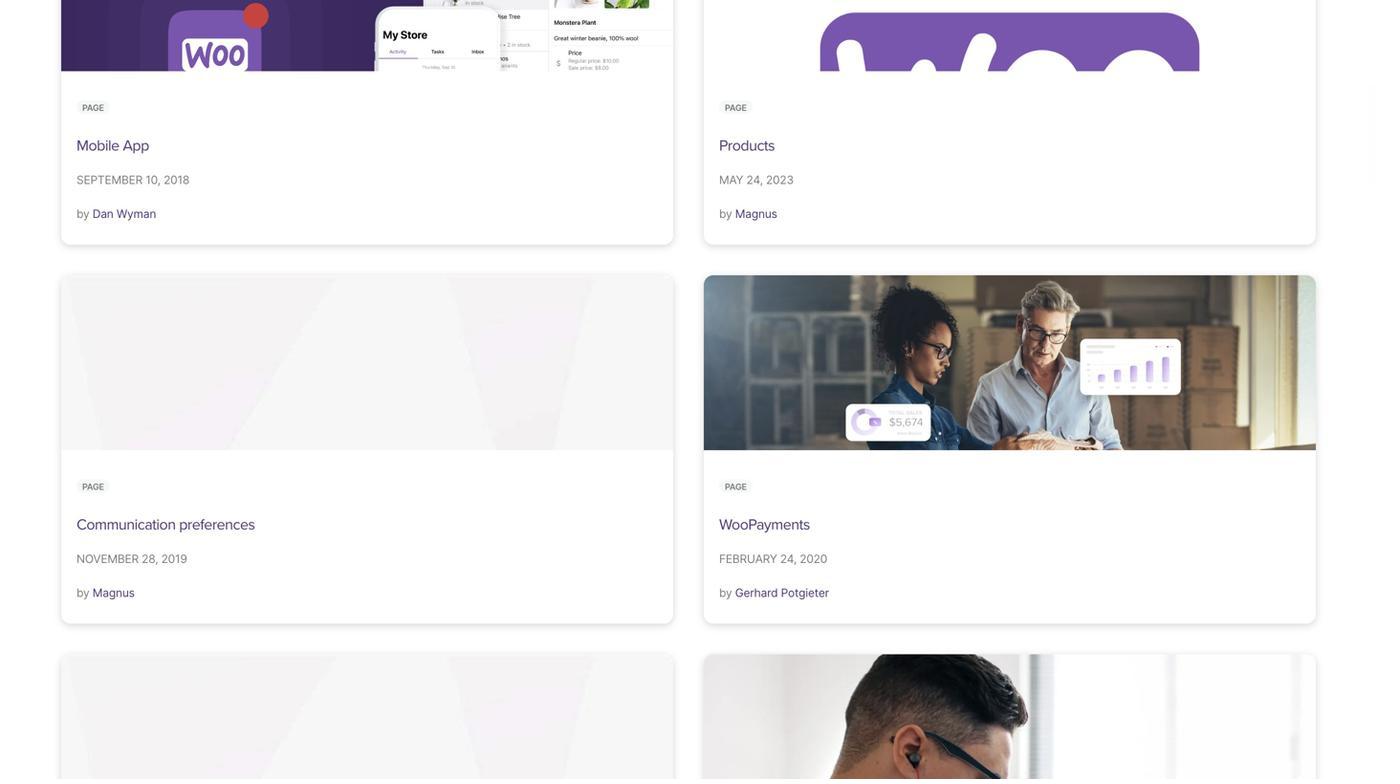 Task type: locate. For each thing, give the bounding box(es) containing it.
products link
[[719, 137, 775, 155]]

1 horizontal spatial by magnus
[[719, 207, 777, 221]]

24,
[[747, 173, 763, 187], [780, 552, 797, 566]]

by down may in the top right of the page
[[719, 207, 732, 221]]

1 vertical spatial by magnus
[[77, 586, 135, 600]]

february 24, 2020
[[719, 552, 827, 566]]

woopayments link
[[719, 516, 810, 534]]

dan
[[93, 207, 113, 221]]

2023
[[766, 173, 794, 187]]

magnus down may 24, 2023
[[735, 207, 777, 221]]

magnus down "november"
[[93, 586, 135, 600]]

0 horizontal spatial by magnus
[[77, 586, 135, 600]]

1 horizontal spatial magnus
[[735, 207, 777, 221]]

by for products
[[719, 207, 732, 221]]

by for communication preferences
[[77, 586, 89, 600]]

communication preferences link
[[77, 516, 255, 534]]

by magnus for products
[[719, 207, 777, 221]]

by down "november"
[[77, 586, 89, 600]]

by magnus down may 24, 2023
[[719, 207, 777, 221]]

may
[[719, 173, 744, 187]]

november 28, 2019
[[77, 552, 187, 566]]

magnus for products
[[735, 207, 777, 221]]

24, right may in the top right of the page
[[747, 173, 763, 187]]

0 vertical spatial 24,
[[747, 173, 763, 187]]

1 vertical spatial magnus
[[93, 586, 135, 600]]

magnus
[[735, 207, 777, 221], [93, 586, 135, 600]]

communication preferences
[[77, 516, 255, 534]]

0 vertical spatial by magnus
[[719, 207, 777, 221]]

by magnus
[[719, 207, 777, 221], [77, 586, 135, 600]]

mobile app link
[[77, 137, 149, 155]]

by magnus down "november"
[[77, 586, 135, 600]]

by
[[77, 207, 89, 221], [719, 207, 732, 221], [77, 586, 89, 600], [719, 586, 732, 600]]

by magnus for communication preferences
[[77, 586, 135, 600]]

1 vertical spatial 24,
[[780, 552, 797, 566]]

24, left 2020
[[780, 552, 797, 566]]

by left the 'gerhard'
[[719, 586, 732, 600]]

potgieter
[[781, 586, 829, 600]]

communication
[[77, 516, 176, 534]]

0 vertical spatial magnus
[[735, 207, 777, 221]]

10,
[[146, 173, 161, 187]]

28,
[[142, 552, 158, 566]]

by for mobile app
[[77, 207, 89, 221]]

2018
[[164, 173, 189, 187]]

24, for products
[[747, 173, 763, 187]]

by gerhard potgieter
[[719, 586, 829, 600]]

0 horizontal spatial 24,
[[747, 173, 763, 187]]

1 horizontal spatial 24,
[[780, 552, 797, 566]]

by left dan
[[77, 207, 89, 221]]

mobile
[[77, 137, 119, 155]]

0 horizontal spatial magnus
[[93, 586, 135, 600]]

september 10, 2018
[[77, 173, 189, 187]]

magnus for communication preferences
[[93, 586, 135, 600]]



Task type: describe. For each thing, give the bounding box(es) containing it.
2020
[[800, 552, 827, 566]]

preferences
[[179, 516, 255, 534]]

february
[[719, 552, 777, 566]]

gerhard
[[735, 586, 778, 600]]

september
[[77, 173, 143, 187]]

by dan wyman
[[77, 207, 156, 221]]

app
[[123, 137, 149, 155]]

2019
[[161, 552, 187, 566]]

november
[[77, 552, 139, 566]]

24, for woopayments
[[780, 552, 797, 566]]

may 24, 2023
[[719, 173, 794, 187]]

mobile app
[[77, 137, 149, 155]]

woopayments
[[719, 516, 810, 534]]

by for woopayments
[[719, 586, 732, 600]]

products
[[719, 137, 775, 155]]

wyman
[[117, 207, 156, 221]]



Task type: vqa. For each thing, say whether or not it's contained in the screenshot.
rightmost or
no



